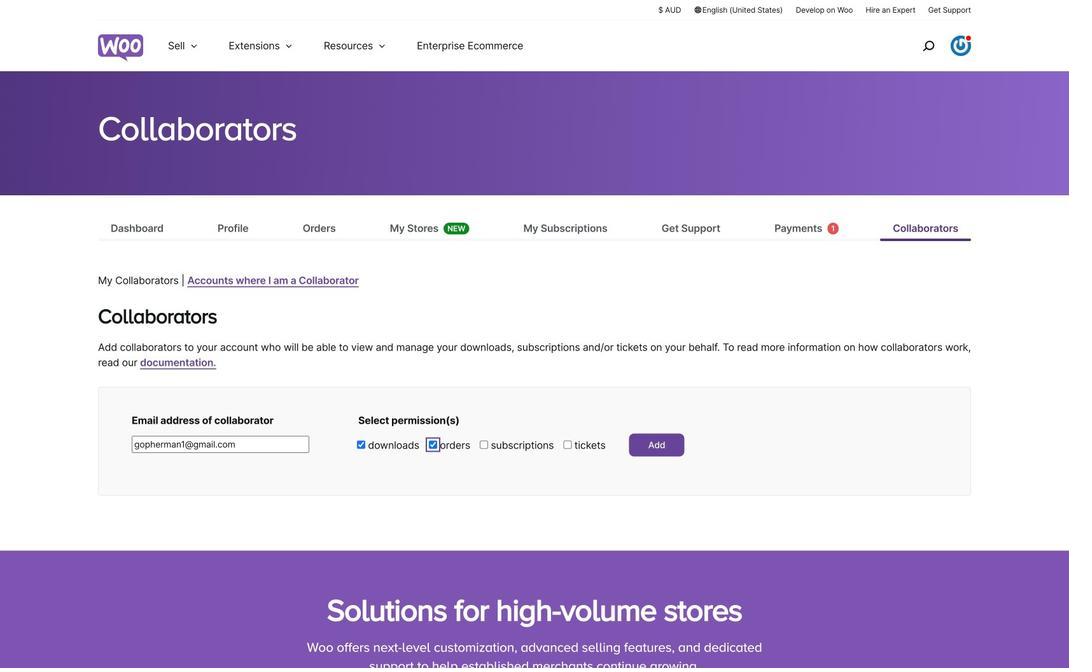 Task type: locate. For each thing, give the bounding box(es) containing it.
None checkbox
[[357, 441, 365, 449], [429, 441, 437, 449], [480, 441, 488, 449], [564, 441, 572, 449], [357, 441, 365, 449], [429, 441, 437, 449], [480, 441, 488, 449], [564, 441, 572, 449]]



Task type: describe. For each thing, give the bounding box(es) containing it.
search image
[[919, 36, 939, 56]]

service navigation menu element
[[896, 25, 972, 67]]

open account menu image
[[951, 36, 972, 56]]



